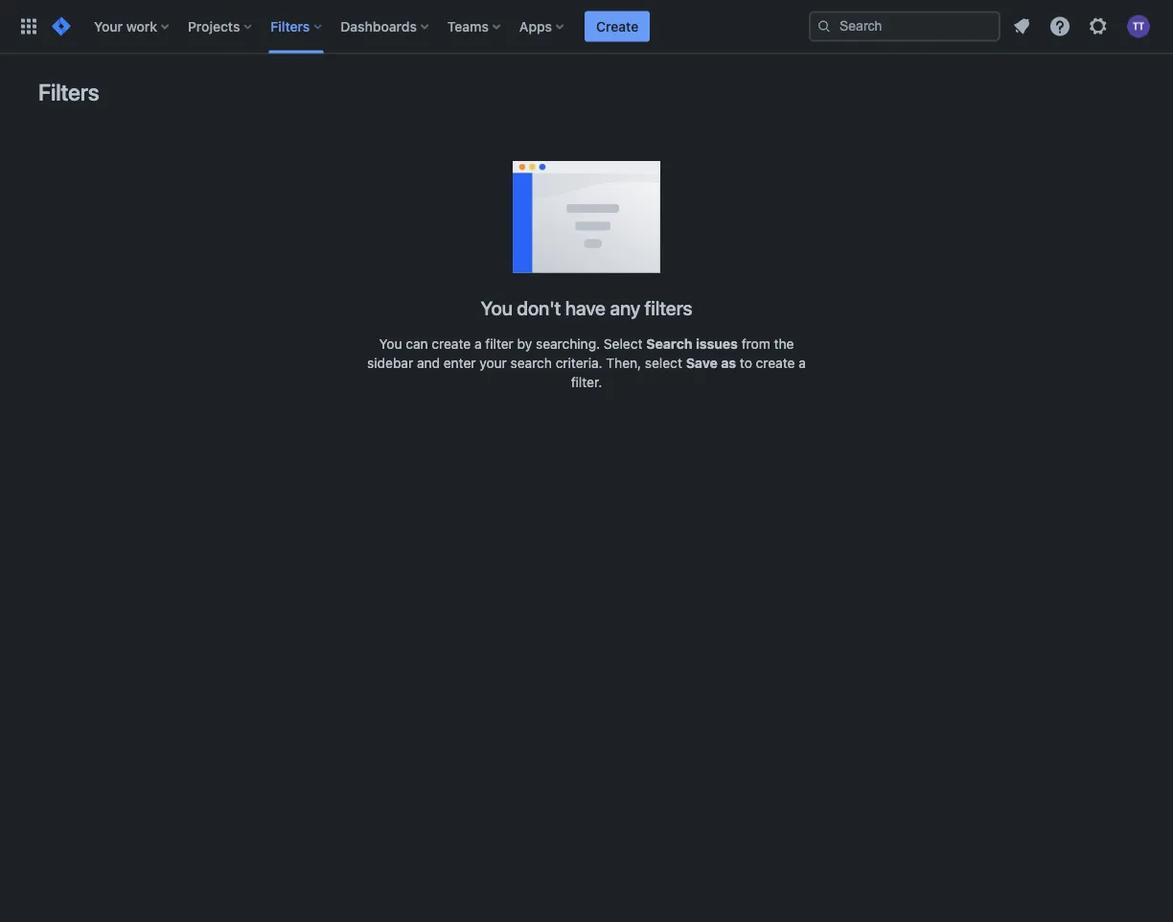 Task type: describe. For each thing, give the bounding box(es) containing it.
then,
[[607, 355, 642, 371]]

can
[[406, 336, 428, 352]]

filters button
[[265, 11, 329, 42]]

search image
[[817, 19, 832, 34]]

to create a filter.
[[571, 355, 806, 390]]

filters
[[645, 296, 693, 319]]

as
[[721, 355, 737, 371]]

you for you can create a filter by searching. select search issues
[[379, 336, 402, 352]]

search
[[511, 355, 552, 371]]

have
[[566, 296, 606, 319]]

0 horizontal spatial a
[[475, 336, 482, 352]]

save as
[[686, 355, 737, 371]]

create button
[[585, 11, 650, 42]]

filter.
[[571, 375, 603, 390]]

issues
[[696, 336, 738, 352]]

and
[[417, 355, 440, 371]]

save
[[686, 355, 718, 371]]

select
[[604, 336, 643, 352]]

create
[[597, 18, 639, 34]]

filter
[[486, 336, 514, 352]]

jira software image
[[50, 15, 73, 38]]

apps
[[520, 18, 552, 34]]

you for you don't have any filters
[[481, 296, 513, 319]]

work
[[126, 18, 157, 34]]

help image
[[1049, 15, 1072, 38]]

enter
[[444, 355, 476, 371]]

the
[[774, 336, 795, 352]]

search
[[647, 336, 693, 352]]

from
[[742, 336, 771, 352]]

you don't have any filters
[[481, 296, 693, 319]]

from the sidebar and enter your search criteria. then, select
[[368, 336, 795, 371]]

banner containing your work
[[0, 0, 1174, 54]]

projects button
[[182, 11, 259, 42]]

dashboards button
[[335, 11, 436, 42]]



Task type: locate. For each thing, give the bounding box(es) containing it.
don't
[[517, 296, 561, 319]]

teams
[[448, 18, 489, 34]]

notifications image
[[1011, 15, 1034, 38]]

create down the
[[756, 355, 795, 371]]

filters
[[271, 18, 310, 34], [38, 79, 99, 105]]

your
[[480, 355, 507, 371]]

a inside to create a filter.
[[799, 355, 806, 371]]

your work button
[[88, 11, 176, 42]]

to
[[740, 355, 753, 371]]

a
[[475, 336, 482, 352], [799, 355, 806, 371]]

filters right "projects" "popup button"
[[271, 18, 310, 34]]

1 vertical spatial filters
[[38, 79, 99, 105]]

1 horizontal spatial create
[[756, 355, 795, 371]]

1 horizontal spatial you
[[481, 296, 513, 319]]

you up sidebar
[[379, 336, 402, 352]]

projects
[[188, 18, 240, 34]]

primary element
[[12, 0, 809, 53]]

your profile and settings image
[[1128, 15, 1151, 38]]

select
[[645, 355, 683, 371]]

banner
[[0, 0, 1174, 54]]

you up filter
[[481, 296, 513, 319]]

settings image
[[1088, 15, 1111, 38]]

teams button
[[442, 11, 508, 42]]

you can create a filter by searching. select search issues
[[379, 336, 738, 352]]

jira software image
[[50, 15, 73, 38]]

by
[[518, 336, 533, 352]]

searching.
[[536, 336, 600, 352]]

sidebar
[[368, 355, 414, 371]]

filters inside dropdown button
[[271, 18, 310, 34]]

0 horizontal spatial create
[[432, 336, 471, 352]]

1 vertical spatial create
[[756, 355, 795, 371]]

0 horizontal spatial you
[[379, 336, 402, 352]]

a right to
[[799, 355, 806, 371]]

Search field
[[809, 11, 1001, 42]]

0 vertical spatial a
[[475, 336, 482, 352]]

you
[[481, 296, 513, 319], [379, 336, 402, 352]]

1 vertical spatial you
[[379, 336, 402, 352]]

1 horizontal spatial filters
[[271, 18, 310, 34]]

any
[[610, 296, 641, 319]]

1 vertical spatial a
[[799, 355, 806, 371]]

create
[[432, 336, 471, 352], [756, 355, 795, 371]]

a left filter
[[475, 336, 482, 352]]

create up "enter"
[[432, 336, 471, 352]]

apps button
[[514, 11, 572, 42]]

0 vertical spatial create
[[432, 336, 471, 352]]

0 vertical spatial you
[[481, 296, 513, 319]]

filters down jira software icon
[[38, 79, 99, 105]]

appswitcher icon image
[[17, 15, 40, 38]]

create inside to create a filter.
[[756, 355, 795, 371]]

your work
[[94, 18, 157, 34]]

criteria.
[[556, 355, 603, 371]]

your
[[94, 18, 123, 34]]

0 vertical spatial filters
[[271, 18, 310, 34]]

0 horizontal spatial filters
[[38, 79, 99, 105]]

dashboards
[[341, 18, 417, 34]]

1 horizontal spatial a
[[799, 355, 806, 371]]



Task type: vqa. For each thing, say whether or not it's contained in the screenshot.
To Do
no



